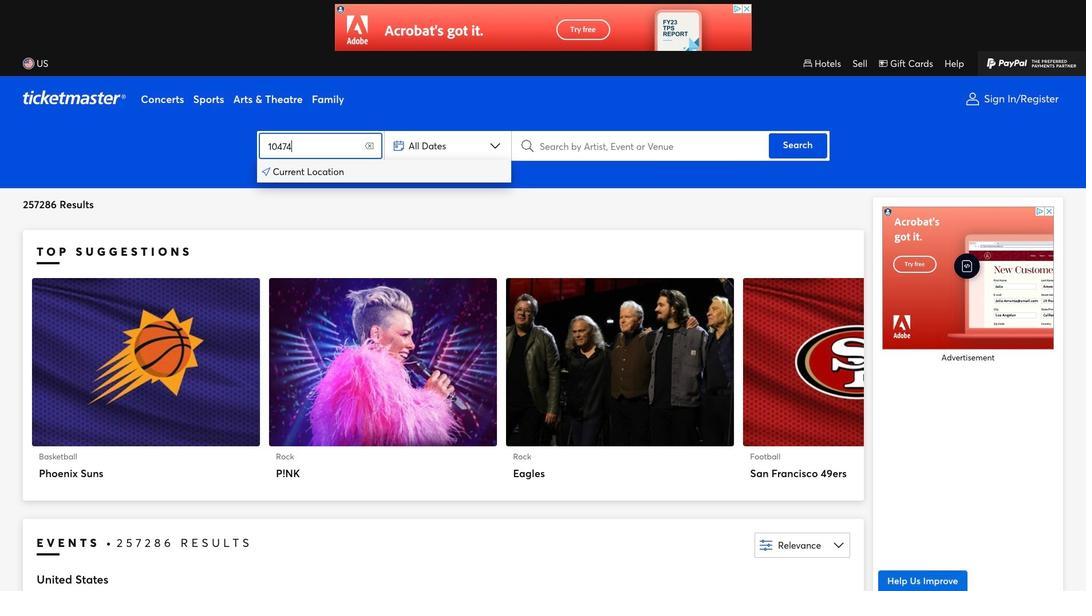 Task type: locate. For each thing, give the bounding box(es) containing it.
0 horizontal spatial advertisement element
[[335, 4, 752, 56]]

1 vertical spatial advertisement element
[[883, 207, 1055, 350]]

None search field
[[257, 131, 830, 183]]

0 vertical spatial advertisement element
[[335, 4, 752, 56]]

City or Zip Code field
[[259, 133, 382, 159]]

advertisement element
[[335, 4, 752, 56], [883, 207, 1055, 350]]

option
[[257, 160, 511, 183]]

Search by Artist, Event or Venue text field
[[535, 133, 767, 159]]

1 horizontal spatial advertisement element
[[883, 207, 1055, 350]]

menu
[[136, 76, 956, 122]]



Task type: describe. For each thing, give the bounding box(es) containing it.
paypal preferred payments partner image
[[978, 51, 1087, 76]]

location suggestions list box
[[257, 160, 511, 183]]

main navigation element
[[0, 51, 1087, 122]]

menu inside main navigation element
[[136, 76, 956, 122]]



Task type: vqa. For each thing, say whether or not it's contained in the screenshot.
4th 4 from the bottom of the page
no



